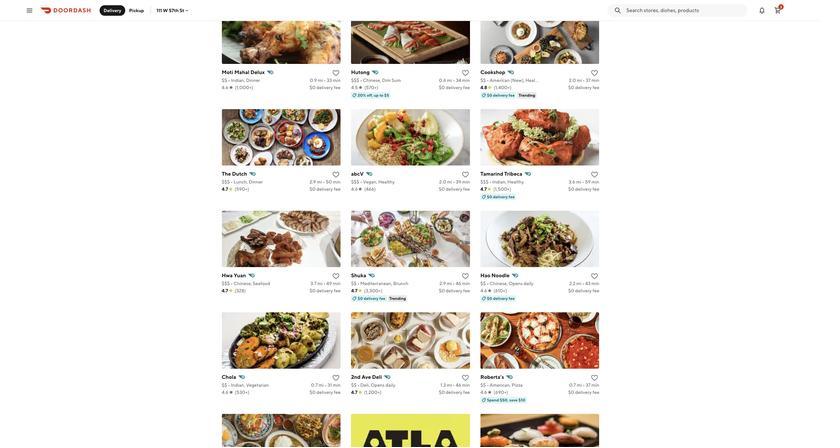 Task type: locate. For each thing, give the bounding box(es) containing it.
37
[[586, 78, 591, 83], [586, 383, 591, 388]]

$$ for 2nd ave deli
[[351, 383, 357, 388]]

fee for abcv
[[464, 187, 470, 192]]

1 horizontal spatial daily
[[524, 281, 534, 286]]

2.9 for the dutch
[[310, 179, 316, 185]]

delivery down 3.6 mi • 59 min
[[576, 187, 592, 192]]

$0 down 2.9 mi • 50 min
[[310, 187, 316, 192]]

$0 for hao noodle
[[569, 288, 575, 294]]

1 horizontal spatial chinese,
[[363, 78, 382, 83]]

chinese, up (570+)
[[363, 78, 382, 83]]

4.7 for shuka
[[351, 288, 358, 294]]

$10
[[519, 398, 526, 403]]

fee down 2.9 mi • 46 min
[[464, 288, 470, 294]]

delivery down 0.9 mi • 33 min
[[317, 85, 333, 90]]

delivery down 2.9 mi • 50 min
[[317, 187, 333, 192]]

dinner for mahal
[[246, 78, 260, 83]]

trending
[[519, 93, 536, 98], [390, 296, 406, 301]]

4.7 left (328)
[[222, 288, 228, 294]]

dinner
[[246, 78, 260, 83], [249, 179, 263, 185]]

healthy right (new),
[[526, 78, 543, 83]]

$0 down "0.9"
[[310, 85, 316, 90]]

$0 for shuka
[[439, 288, 445, 294]]

(1,200+)
[[364, 390, 382, 395]]

$$ • indian, dinner
[[222, 78, 260, 83]]

daily for 2nd ave deli
[[386, 383, 396, 388]]

$0 delivery fee down 2.9 mi • 46 min
[[439, 288, 470, 294]]

trending for shuka
[[390, 296, 406, 301]]

2nd ave deli
[[351, 374, 382, 381]]

0 vertical spatial opens
[[509, 281, 523, 286]]

cookshop
[[481, 69, 506, 75]]

0 horizontal spatial opens
[[371, 383, 385, 388]]

fee down 2.0 mi • 37 min
[[593, 85, 600, 90]]

pickup
[[129, 8, 144, 13]]

delivery down 3.7 mi • 49 min
[[317, 288, 333, 294]]

1 vertical spatial 37
[[586, 383, 591, 388]]

1 37 from the top
[[586, 78, 591, 83]]

4.7 for tamarind tribeca
[[481, 187, 487, 192]]

1 46 from the top
[[456, 281, 462, 286]]

dinner down delux
[[246, 78, 260, 83]]

click to add this store to your saved list image up 2.9 mi • 50 min
[[332, 171, 340, 179]]

4.6
[[222, 85, 229, 90], [351, 187, 358, 192], [481, 288, 488, 294], [222, 390, 229, 395], [481, 390, 488, 395]]

$$$ up 4.5
[[351, 78, 360, 83]]

$$ up 4.8
[[481, 78, 486, 83]]

2.0 mi • 37 min
[[570, 78, 600, 83]]

1 horizontal spatial healthy
[[508, 179, 525, 185]]

mi for moti mahal delux
[[318, 78, 323, 83]]

2 horizontal spatial chinese,
[[490, 281, 508, 286]]

chinese, for hao noodle
[[490, 281, 508, 286]]

$0 delivery fee down 0.7 mi • 37 min
[[569, 390, 600, 395]]

tamarind tribeca
[[481, 171, 523, 177]]

trending down brunch
[[390, 296, 406, 301]]

$$$ down hwa
[[222, 281, 230, 286]]

$0 delivery fee down 2.2 mi • 43 min
[[569, 288, 600, 294]]

$0 delivery fee down (3,300+)
[[358, 296, 386, 301]]

$0 down 2.0 mi • 37 min
[[569, 85, 575, 90]]

$0 down 1.3
[[439, 390, 445, 395]]

fee down 0.7 mi • 37 min
[[593, 390, 600, 395]]

delivery down 2.0 mi • 37 min
[[576, 85, 592, 90]]

0 horizontal spatial 2.9
[[310, 179, 316, 185]]

1 vertical spatial 2.0
[[440, 179, 447, 185]]

$$
[[222, 78, 227, 83], [481, 78, 486, 83], [351, 281, 357, 286], [481, 281, 486, 286], [222, 383, 227, 388], [351, 383, 357, 388], [481, 383, 486, 388]]

$$ for shuka
[[351, 281, 357, 286]]

fee
[[334, 85, 341, 90], [464, 85, 470, 90], [593, 85, 600, 90], [509, 93, 515, 98], [334, 187, 341, 192], [464, 187, 470, 192], [593, 187, 600, 192], [509, 195, 515, 200], [334, 288, 341, 294], [464, 288, 470, 294], [593, 288, 600, 294], [380, 296, 386, 301], [509, 296, 515, 301], [334, 390, 341, 395], [464, 390, 470, 395], [593, 390, 600, 395]]

2.9
[[310, 179, 316, 185], [440, 281, 446, 286]]

1 0.7 from the left
[[311, 383, 318, 388]]

$0 down the 2.2
[[569, 288, 575, 294]]

click to add this store to your saved list image for cookshop
[[591, 69, 599, 77]]

opens down noodle
[[509, 281, 523, 286]]

$$$ down 'the'
[[222, 179, 230, 185]]

click to add this store to your saved list image up 0.9 mi • 33 min
[[332, 69, 340, 77]]

0.7
[[311, 383, 318, 388], [570, 383, 577, 388]]

$$ down shuka
[[351, 281, 357, 286]]

dinner right lunch,
[[249, 179, 263, 185]]

click to add this store to your saved list image
[[332, 171, 340, 179], [332, 273, 340, 281], [591, 273, 599, 281], [332, 374, 340, 382], [462, 374, 470, 382]]

delivery for hwa yuan
[[317, 288, 333, 294]]

4.6 for chola
[[222, 390, 229, 395]]

2 37 from the top
[[586, 383, 591, 388]]

mi for chola
[[319, 383, 324, 388]]

$0 delivery fee down 0.9 mi • 33 min
[[310, 85, 341, 90]]

fee down the (1,400+)
[[509, 93, 515, 98]]

0 horizontal spatial 2.0
[[440, 179, 447, 185]]

43
[[586, 281, 591, 286]]

$0 down 2.9 mi • 46 min
[[439, 288, 445, 294]]

2 46 from the top
[[456, 383, 462, 388]]

$0 down 3.6 on the right of page
[[569, 187, 575, 192]]

(new),
[[511, 78, 525, 83]]

$0 delivery fee down 1.3 mi • 46 min
[[439, 390, 470, 395]]

1 vertical spatial indian,
[[493, 179, 507, 185]]

dutch
[[232, 171, 247, 177]]

$0 down 0.7 mi • 37 min
[[569, 390, 575, 395]]

fee for moti mahal delux
[[334, 85, 341, 90]]

0 horizontal spatial healthy
[[379, 179, 395, 185]]

4.7 down 'the'
[[222, 187, 228, 192]]

(3,300+)
[[364, 288, 383, 294]]

$$ down moti
[[222, 78, 227, 83]]

$$ down hao
[[481, 281, 486, 286]]

pizza
[[512, 383, 523, 388]]

fee for cookshop
[[593, 85, 600, 90]]

2.0 for cookshop
[[570, 78, 577, 83]]

1 horizontal spatial 2.0
[[570, 78, 577, 83]]

$0 for abcv
[[439, 187, 445, 192]]

click to add this store to your saved list image up 3.7 mi • 49 min
[[332, 273, 340, 281]]

indian, down mahal
[[231, 78, 245, 83]]

min for shuka
[[463, 281, 470, 286]]

0 vertical spatial dinner
[[246, 78, 260, 83]]

daily
[[524, 281, 534, 286], [386, 383, 396, 388]]

mi for hao noodle
[[577, 281, 582, 286]]

the
[[222, 171, 231, 177]]

delivery down 0.6 mi • 34 min at right
[[446, 85, 463, 90]]

delivery
[[104, 8, 121, 13]]

fee down 2.2 mi • 43 min
[[593, 288, 600, 294]]

$$$ for the dutch
[[222, 179, 230, 185]]

1 vertical spatial trending
[[390, 296, 406, 301]]

1 horizontal spatial 0.7
[[570, 383, 577, 388]]

$0 delivery fee down 3.6 mi • 59 min
[[569, 187, 600, 192]]

1 vertical spatial daily
[[386, 383, 396, 388]]

trending down (new),
[[519, 93, 536, 98]]

pickup button
[[125, 5, 148, 16]]

4.7 down tamarind
[[481, 187, 487, 192]]

0 vertical spatial 46
[[456, 281, 462, 286]]

$0 down 3.7
[[310, 288, 316, 294]]

mi
[[318, 78, 323, 83], [448, 78, 453, 83], [578, 78, 583, 83], [317, 179, 322, 185], [448, 179, 453, 185], [577, 179, 582, 185], [318, 281, 323, 286], [447, 281, 452, 286], [577, 281, 582, 286], [319, 383, 324, 388], [447, 383, 452, 388], [578, 383, 583, 388]]

delivery down 1.3 mi • 46 min
[[446, 390, 463, 395]]

4.6 down abcv
[[351, 187, 358, 192]]

delivery down (1,500+)
[[494, 195, 508, 200]]

0.6
[[439, 78, 447, 83]]

healthy right vegan,
[[379, 179, 395, 185]]

$$ for hao noodle
[[481, 281, 486, 286]]

$$$ for hutong
[[351, 78, 360, 83]]

$0 delivery fee down 3.7 mi • 49 min
[[310, 288, 341, 294]]

1 vertical spatial opens
[[371, 383, 385, 388]]

46 for 2nd ave deli
[[456, 383, 462, 388]]

(530+)
[[235, 390, 250, 395]]

$$$ • lunch, dinner
[[222, 179, 263, 185]]

0 vertical spatial daily
[[524, 281, 534, 286]]

$0 delivery fee down 2.9 mi • 50 min
[[310, 187, 341, 192]]

fee down (3,300+)
[[380, 296, 386, 301]]

$50,
[[500, 398, 509, 403]]

off,
[[367, 93, 373, 98]]

4.5
[[351, 85, 358, 90]]

click to add this store to your saved list image for abcv
[[462, 171, 470, 179]]

2 0.7 from the left
[[570, 383, 577, 388]]

(690+)
[[494, 390, 509, 395]]

min for roberta's
[[592, 383, 600, 388]]

1 horizontal spatial trending
[[519, 93, 536, 98]]

fee for hutong
[[464, 85, 470, 90]]

0 vertical spatial 37
[[586, 78, 591, 83]]

$0 down 0.6
[[439, 85, 445, 90]]

2.9 mi • 50 min
[[310, 179, 341, 185]]

0.6 mi • 34 min
[[439, 78, 470, 83]]

fee down 3.6 mi • 59 min
[[593, 187, 600, 192]]

2.0
[[570, 78, 577, 83], [440, 179, 447, 185]]

$$ • indian, vegetarian
[[222, 383, 269, 388]]

4.6 down moti
[[222, 85, 229, 90]]

delivery down the 0.7 mi • 31 min
[[317, 390, 333, 395]]

0 horizontal spatial daily
[[386, 383, 396, 388]]

$0 delivery fee for chola
[[310, 390, 341, 395]]

the dutch
[[222, 171, 247, 177]]

hutong
[[351, 69, 370, 75]]

0.9 mi • 33 min
[[310, 78, 341, 83]]

click to add this store to your saved list image up 2.2 mi • 43 min
[[591, 273, 599, 281]]

delivery down 2.9 mi • 46 min
[[446, 288, 463, 294]]

min for cookshop
[[592, 78, 600, 83]]

click to add this store to your saved list image up 0.6 mi • 34 min at right
[[462, 69, 470, 77]]

$$ down 2nd
[[351, 383, 357, 388]]

trending for cookshop
[[519, 93, 536, 98]]

50
[[326, 179, 332, 185]]

31
[[328, 383, 332, 388]]

fee down 0.9 mi • 33 min
[[334, 85, 341, 90]]

2 vertical spatial indian,
[[231, 383, 245, 388]]

indian, up "(530+)"
[[231, 383, 245, 388]]

37 for roberta's
[[586, 383, 591, 388]]

indian, up (1,500+)
[[493, 179, 507, 185]]

1 vertical spatial dinner
[[249, 179, 263, 185]]

$0 delivery fee down the 0.7 mi • 31 min
[[310, 390, 341, 395]]

chola
[[222, 374, 236, 381]]

min for hao noodle
[[592, 281, 600, 286]]

$0 delivery fee down (610+)
[[488, 296, 515, 301]]

0 horizontal spatial trending
[[390, 296, 406, 301]]

$0 delivery fee for hwa yuan
[[310, 288, 341, 294]]

fee down 1.3 mi • 46 min
[[464, 390, 470, 395]]

$0 for roberta's
[[569, 390, 575, 395]]

fee down 3.7 mi • 49 min
[[334, 288, 341, 294]]

0.7 for roberta's
[[570, 383, 577, 388]]

click to add this store to your saved list image up the 2.0 mi • 39 min
[[462, 171, 470, 179]]

4.6 for hao noodle
[[481, 288, 488, 294]]

1 vertical spatial 2.9
[[440, 281, 446, 286]]

$0 for moti mahal delux
[[310, 85, 316, 90]]

4.7
[[222, 187, 228, 192], [481, 187, 487, 192], [222, 288, 228, 294], [351, 288, 358, 294], [351, 390, 358, 395]]

0 vertical spatial indian,
[[231, 78, 245, 83]]

delivery
[[317, 85, 333, 90], [446, 85, 463, 90], [576, 85, 592, 90], [494, 93, 508, 98], [317, 187, 333, 192], [446, 187, 463, 192], [576, 187, 592, 192], [494, 195, 508, 200], [317, 288, 333, 294], [446, 288, 463, 294], [576, 288, 592, 294], [364, 296, 379, 301], [494, 296, 508, 301], [317, 390, 333, 395], [446, 390, 463, 395], [576, 390, 592, 395]]

indian,
[[231, 78, 245, 83], [493, 179, 507, 185], [231, 383, 245, 388]]

$0 delivery fee for shuka
[[439, 288, 470, 294]]

fee down 2.9 mi • 50 min
[[334, 187, 341, 192]]

$0 for cookshop
[[569, 85, 575, 90]]

delivery for cookshop
[[576, 85, 592, 90]]

2.2
[[570, 281, 576, 286]]

34
[[456, 78, 462, 83]]

0 horizontal spatial 0.7
[[311, 383, 318, 388]]

$0
[[310, 85, 316, 90], [439, 85, 445, 90], [569, 85, 575, 90], [488, 93, 493, 98], [310, 187, 316, 192], [439, 187, 445, 192], [569, 187, 575, 192], [488, 195, 493, 200], [310, 288, 316, 294], [439, 288, 445, 294], [569, 288, 575, 294], [358, 296, 363, 301], [488, 296, 493, 301], [310, 390, 316, 395], [439, 390, 445, 395], [569, 390, 575, 395]]

opens down deli
[[371, 383, 385, 388]]

ave
[[362, 374, 371, 381]]

$$$ for hwa yuan
[[222, 281, 230, 286]]

0.7 mi • 31 min
[[311, 383, 341, 388]]

indian, for moti
[[231, 78, 245, 83]]

mi for roberta's
[[578, 383, 583, 388]]

delivery down 0.7 mi • 37 min
[[576, 390, 592, 395]]

$0 delivery fee down 2.0 mi • 37 min
[[569, 85, 600, 90]]

fee for hwa yuan
[[334, 288, 341, 294]]

opens for hao noodle
[[509, 281, 523, 286]]

$$$ • vegan, healthy
[[351, 179, 395, 185]]

(1,400+)
[[494, 85, 512, 90]]

4.7 down shuka
[[351, 288, 358, 294]]

delivery for tamarind tribeca
[[576, 187, 592, 192]]

$$$ • chinese, dim sum
[[351, 78, 401, 83]]

2.0 for abcv
[[440, 179, 447, 185]]

click to add this store to your saved list image up 0.7 mi • 37 min
[[591, 374, 599, 382]]

0 vertical spatial 2.9
[[310, 179, 316, 185]]

click to add this store to your saved list image for yuan
[[332, 273, 340, 281]]

Store search: begin typing to search for stores available on DoorDash text field
[[627, 7, 745, 14]]

spend $50, save $10
[[488, 398, 526, 403]]

min
[[333, 78, 341, 83], [463, 78, 470, 83], [592, 78, 600, 83], [333, 179, 341, 185], [463, 179, 470, 185], [592, 179, 600, 185], [333, 281, 341, 286], [463, 281, 470, 286], [592, 281, 600, 286], [333, 383, 341, 388], [463, 383, 470, 388], [592, 383, 600, 388]]

mi for 2nd ave deli
[[447, 383, 452, 388]]

111
[[157, 8, 162, 13]]

chinese, up (328)
[[234, 281, 252, 286]]

2.2 mi • 43 min
[[570, 281, 600, 286]]

healthy down tribeca
[[508, 179, 525, 185]]

$0 delivery fee for the dutch
[[310, 187, 341, 192]]

$0 delivery fee down 0.6 mi • 34 min at right
[[439, 85, 470, 90]]

3.7 mi • 49 min
[[311, 281, 341, 286]]

4.6 for abcv
[[351, 187, 358, 192]]

4.6 down hao
[[481, 288, 488, 294]]

4.7 down 2nd
[[351, 390, 358, 395]]

$$ • deli, opens daily
[[351, 383, 396, 388]]

fee down 0.6 mi • 34 min at right
[[464, 85, 470, 90]]

delivery button
[[100, 5, 125, 16]]

0 vertical spatial trending
[[519, 93, 536, 98]]

1 horizontal spatial 2.9
[[440, 281, 446, 286]]

4.7 for the dutch
[[222, 187, 228, 192]]

0 vertical spatial 2.0
[[570, 78, 577, 83]]

fee for hao noodle
[[593, 288, 600, 294]]

0 horizontal spatial chinese,
[[234, 281, 252, 286]]

$0 for 2nd ave deli
[[439, 390, 445, 395]]

opens for 2nd ave deli
[[371, 383, 385, 388]]

spend
[[488, 398, 500, 403]]

1 vertical spatial 46
[[456, 383, 462, 388]]

$0 delivery fee down the 2.0 mi • 39 min
[[439, 187, 470, 192]]

w
[[163, 8, 168, 13]]

indian, for tamarind
[[493, 179, 507, 185]]

1 horizontal spatial opens
[[509, 281, 523, 286]]

$0 down the 0.7 mi • 31 min
[[310, 390, 316, 395]]

$$$ down abcv
[[351, 179, 360, 185]]

mi for cookshop
[[578, 78, 583, 83]]

46
[[456, 281, 462, 286], [456, 383, 462, 388]]

click to add this store to your saved list image up the 0.7 mi • 31 min
[[332, 374, 340, 382]]

fee down the 0.7 mi • 31 min
[[334, 390, 341, 395]]

delivery down 2.2 mi • 43 min
[[576, 288, 592, 294]]

$0 down mediterranean,
[[358, 296, 363, 301]]

$$$ down tamarind
[[481, 179, 489, 185]]

healthy for abcv
[[379, 179, 395, 185]]

2 items, open order cart image
[[775, 6, 783, 14]]

$0 down the 2.0 mi • 39 min
[[439, 187, 445, 192]]

click to add this store to your saved list image
[[332, 69, 340, 77], [462, 69, 470, 77], [591, 69, 599, 77], [462, 171, 470, 179], [591, 171, 599, 179], [462, 273, 470, 281], [591, 374, 599, 382]]

$$$ for tamarind tribeca
[[481, 179, 489, 185]]

$$ • chinese, opens daily
[[481, 281, 534, 286]]



Task type: vqa. For each thing, say whether or not it's contained in the screenshot.
Featured on the left of the page
no



Task type: describe. For each thing, give the bounding box(es) containing it.
fee for roberta's
[[593, 390, 600, 395]]

fee down (1,500+)
[[509, 195, 515, 200]]

0.7 mi • 37 min
[[570, 383, 600, 388]]

click to add this store to your saved list image for noodle
[[591, 273, 599, 281]]

$$ • mediterranean, brunch
[[351, 281, 409, 286]]

deli
[[373, 374, 382, 381]]

moti mahal delux
[[222, 69, 265, 75]]

$0 for the dutch
[[310, 187, 316, 192]]

1.3 mi • 46 min
[[441, 383, 470, 388]]

delivery down (610+)
[[494, 296, 508, 301]]

$0 down $$$ • indian, healthy
[[488, 195, 493, 200]]

20% off, up to $5
[[358, 93, 390, 98]]

mi for hutong
[[448, 78, 453, 83]]

hao noodle
[[481, 273, 510, 279]]

click to add this store to your saved list image for ave
[[462, 374, 470, 382]]

$0 delivery fee for abcv
[[439, 187, 470, 192]]

$$$ • chinese, seafood
[[222, 281, 270, 286]]

delivery for moti mahal delux
[[317, 85, 333, 90]]

to
[[380, 93, 384, 98]]

mahal
[[235, 69, 250, 75]]

mi for shuka
[[447, 281, 452, 286]]

vegetarian
[[246, 383, 269, 388]]

(466)
[[365, 187, 376, 192]]

3
[[781, 5, 783, 9]]

fee for shuka
[[464, 288, 470, 294]]

3.6 mi • 59 min
[[569, 179, 600, 185]]

2.9 for shuka
[[440, 281, 446, 286]]

dinner for dutch
[[249, 179, 263, 185]]

brunch
[[394, 281, 409, 286]]

$$ for moti mahal delux
[[222, 78, 227, 83]]

mi for tamarind tribeca
[[577, 179, 582, 185]]

hwa
[[222, 273, 233, 279]]

$$ • american, pizza
[[481, 383, 523, 388]]

2nd
[[351, 374, 361, 381]]

0.7 for chola
[[311, 383, 318, 388]]

2.9 mi • 46 min
[[440, 281, 470, 286]]

american
[[490, 78, 510, 83]]

(328)
[[235, 288, 246, 294]]

tamarind
[[481, 171, 504, 177]]

(1,000+)
[[235, 85, 253, 90]]

abcv
[[351, 171, 364, 177]]

click to add this store to your saved list image for shuka
[[462, 273, 470, 281]]

$0 for tamarind tribeca
[[569, 187, 575, 192]]

delivery for abcv
[[446, 187, 463, 192]]

2.0 mi • 39 min
[[440, 179, 470, 185]]

(610+)
[[494, 288, 508, 294]]

delivery for chola
[[317, 390, 333, 395]]

$0 delivery fee for 2nd ave deli
[[439, 390, 470, 395]]

delivery for hao noodle
[[576, 288, 592, 294]]

111 w 57th st button
[[157, 8, 190, 13]]

min for abcv
[[463, 179, 470, 185]]

4.6 for roberta's
[[481, 390, 488, 395]]

$0 delivery fee down the (1,400+)
[[488, 93, 515, 98]]

save
[[510, 398, 518, 403]]

1.3
[[441, 383, 446, 388]]

shuka
[[351, 273, 367, 279]]

click to add this store to your saved list image for roberta's
[[591, 374, 599, 382]]

tribeca
[[505, 171, 523, 177]]

$$$ for abcv
[[351, 179, 360, 185]]

33
[[327, 78, 332, 83]]

open menu image
[[26, 6, 33, 14]]

3.7
[[311, 281, 317, 286]]

click to add this store to your saved list image for dutch
[[332, 171, 340, 179]]

(1,500+)
[[494, 187, 512, 192]]

fee for the dutch
[[334, 187, 341, 192]]

up
[[374, 93, 379, 98]]

57th
[[169, 8, 179, 13]]

mi for abcv
[[448, 179, 453, 185]]

deli,
[[361, 383, 370, 388]]

49
[[327, 281, 332, 286]]

delivery for the dutch
[[317, 187, 333, 192]]

click to add this store to your saved list image for hutong
[[462, 69, 470, 77]]

click to add this store to your saved list image for moti mahal delux
[[332, 69, 340, 77]]

lunch,
[[234, 179, 248, 185]]

$$$ • indian, healthy
[[481, 179, 525, 185]]

46 for shuka
[[456, 281, 462, 286]]

healthy for tamarind tribeca
[[508, 179, 525, 185]]

$0 delivery fee for moti mahal delux
[[310, 85, 341, 90]]

$$ for roberta's
[[481, 383, 486, 388]]

roberta's
[[481, 374, 505, 381]]

2 horizontal spatial healthy
[[526, 78, 543, 83]]

min for chola
[[333, 383, 341, 388]]

hwa yuan
[[222, 273, 246, 279]]

moti
[[222, 69, 234, 75]]

$0 delivery fee down (1,500+)
[[488, 195, 515, 200]]

min for hutong
[[463, 78, 470, 83]]

$0 down $$ • chinese, opens daily
[[488, 296, 493, 301]]

fee for tamarind tribeca
[[593, 187, 600, 192]]

min for the dutch
[[333, 179, 341, 185]]

$0 for hutong
[[439, 85, 445, 90]]

39
[[456, 179, 462, 185]]

delivery down (3,300+)
[[364, 296, 379, 301]]

yuan
[[234, 273, 246, 279]]

american,
[[490, 383, 511, 388]]

4.8
[[481, 85, 488, 90]]

st
[[180, 8, 184, 13]]

37 for cookshop
[[586, 78, 591, 83]]

min for tamarind tribeca
[[592, 179, 600, 185]]

fee for 2nd ave deli
[[464, 390, 470, 395]]

mi for hwa yuan
[[318, 281, 323, 286]]

delux
[[251, 69, 265, 75]]

mi for the dutch
[[317, 179, 322, 185]]

$0 delivery fee for hutong
[[439, 85, 470, 90]]

4.7 for hwa yuan
[[222, 288, 228, 294]]

59
[[586, 179, 591, 185]]

4.6 for moti mahal delux
[[222, 85, 229, 90]]

sum
[[392, 78, 401, 83]]

20%
[[358, 93, 366, 98]]

$0 delivery fee for tamarind tribeca
[[569, 187, 600, 192]]

min for 2nd ave deli
[[463, 383, 470, 388]]

3.6
[[569, 179, 576, 185]]

fee down $$ • chinese, opens daily
[[509, 296, 515, 301]]

min for hwa yuan
[[333, 281, 341, 286]]

$0 delivery fee for hao noodle
[[569, 288, 600, 294]]

$0 delivery fee for roberta's
[[569, 390, 600, 395]]

daily for hao noodle
[[524, 281, 534, 286]]

chinese, for hutong
[[363, 78, 382, 83]]

$0 for chola
[[310, 390, 316, 395]]

111 w 57th st
[[157, 8, 184, 13]]

seafood
[[253, 281, 270, 286]]

vegan,
[[363, 179, 378, 185]]

chinese, for hwa yuan
[[234, 281, 252, 286]]

delivery down the (1,400+)
[[494, 93, 508, 98]]

$0 down 4.8
[[488, 93, 493, 98]]

(570+)
[[365, 85, 379, 90]]

delivery for hutong
[[446, 85, 463, 90]]

hao
[[481, 273, 491, 279]]

notification bell image
[[759, 6, 767, 14]]

$5
[[385, 93, 390, 98]]

0.9
[[310, 78, 317, 83]]

delivery for shuka
[[446, 288, 463, 294]]

delivery for roberta's
[[576, 390, 592, 395]]

delivery for 2nd ave deli
[[446, 390, 463, 395]]

4.7 for 2nd ave deli
[[351, 390, 358, 395]]

$$ • american (new), healthy
[[481, 78, 543, 83]]

$0 delivery fee for cookshop
[[569, 85, 600, 90]]

$$ for chola
[[222, 383, 227, 388]]

noodle
[[492, 273, 510, 279]]

click to add this store to your saved list image for tamarind tribeca
[[591, 171, 599, 179]]



